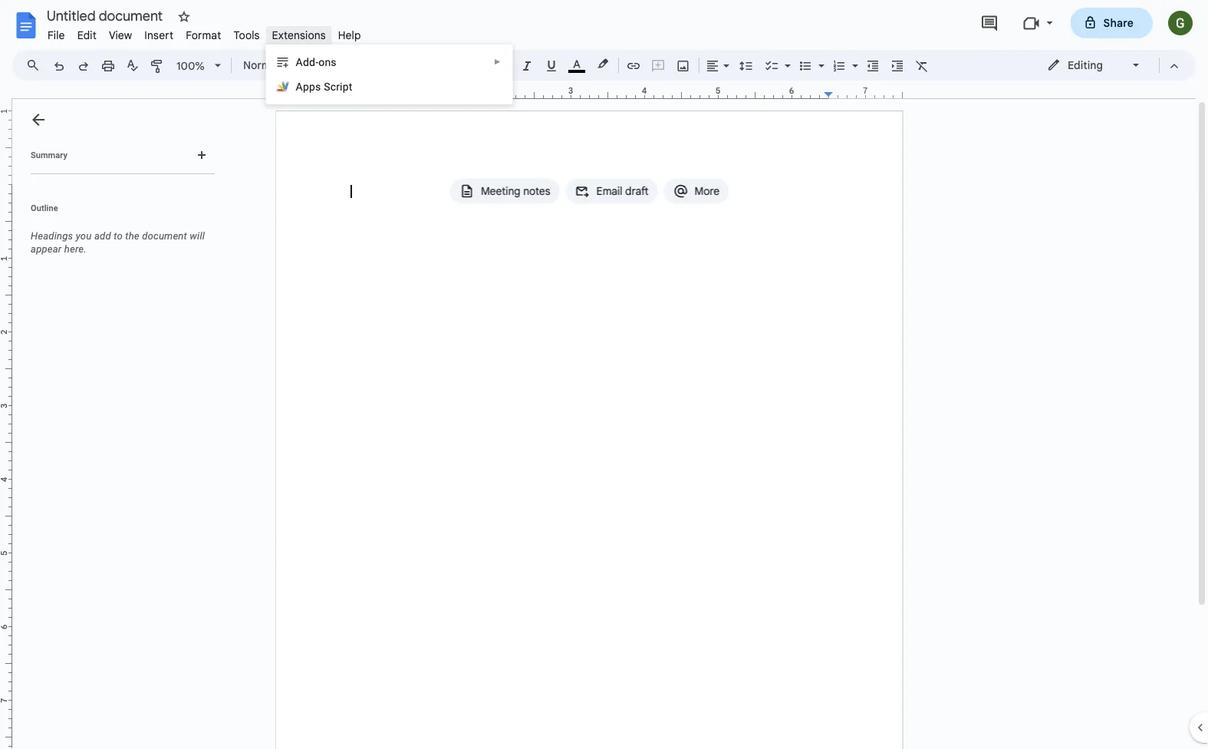 Task type: vqa. For each thing, say whether or not it's contained in the screenshot.
Layout
no



Task type: describe. For each thing, give the bounding box(es) containing it.
edit
[[77, 28, 97, 42]]

will
[[190, 230, 205, 242]]

add-ons a element
[[296, 56, 341, 68]]

menu inside application
[[266, 45, 513, 104]]

right margin image
[[825, 87, 903, 98]]

highlight color image
[[595, 54, 612, 73]]

top margin image
[[0, 111, 12, 189]]

help menu item
[[332, 26, 367, 44]]

Star checkbox
[[173, 6, 195, 28]]

share button
[[1071, 8, 1154, 38]]

dd-
[[303, 56, 319, 68]]

view menu item
[[103, 26, 138, 44]]

mode and view toolbar
[[1036, 50, 1187, 81]]

here.
[[64, 243, 87, 255]]

extensions
[[272, 28, 326, 42]]

extensions menu item
[[266, 26, 332, 44]]

line & paragraph spacing image
[[738, 54, 756, 76]]

edit menu item
[[71, 26, 103, 44]]

file menu item
[[41, 26, 71, 44]]

share
[[1104, 16, 1134, 30]]

view
[[109, 28, 132, 42]]

the
[[125, 230, 140, 242]]

format
[[186, 28, 221, 42]]

Zoom field
[[170, 54, 228, 78]]

editing button
[[1037, 54, 1153, 77]]

apps script e element
[[296, 80, 357, 93]]

document outline element
[[12, 99, 221, 749]]

application containing share
[[0, 0, 1209, 749]]

file
[[48, 28, 65, 42]]

a dd-ons
[[296, 56, 337, 68]]

Zoom text field
[[173, 55, 210, 77]]

insert menu item
[[138, 26, 180, 44]]

add
[[94, 230, 111, 242]]

styles list. normal text selected. option
[[243, 54, 305, 76]]

left margin image
[[277, 87, 355, 98]]

appear
[[31, 243, 62, 255]]



Task type: locate. For each thing, give the bounding box(es) containing it.
align & indent image
[[705, 54, 722, 76]]

text
[[282, 58, 302, 72]]

ons
[[319, 56, 337, 68]]

insert image image
[[675, 54, 693, 76]]

to
[[114, 230, 123, 242]]

headings
[[31, 230, 73, 242]]

menu bar containing file
[[41, 20, 367, 45]]

application
[[0, 0, 1209, 749]]

main toolbar
[[45, 0, 979, 436]]

menu containing a
[[266, 45, 513, 104]]

menu
[[266, 45, 513, 104]]

►
[[494, 58, 502, 66]]

apps script
[[296, 80, 353, 93]]

help
[[338, 28, 361, 42]]

a
[[296, 56, 303, 68]]

menu bar banner
[[0, 0, 1209, 749]]

summary heading
[[31, 149, 67, 161]]

normal
[[243, 58, 280, 72]]

Rename text field
[[41, 6, 172, 25]]

text color image
[[569, 54, 586, 73]]

script
[[324, 80, 353, 93]]

editing
[[1068, 58, 1104, 72]]

outline heading
[[12, 202, 221, 223]]

Menus field
[[19, 54, 53, 76]]

you
[[76, 230, 92, 242]]

insert
[[145, 28, 174, 42]]

menu bar
[[41, 20, 367, 45]]

format menu item
[[180, 26, 227, 44]]

outline
[[31, 203, 58, 213]]

headings you add to the document will appear here.
[[31, 230, 205, 255]]

menu bar inside menu bar banner
[[41, 20, 367, 45]]

tools
[[234, 28, 260, 42]]

summary
[[31, 150, 67, 160]]

apps
[[296, 80, 321, 93]]

normal text
[[243, 58, 302, 72]]

tools menu item
[[227, 26, 266, 44]]

document
[[142, 230, 187, 242]]



